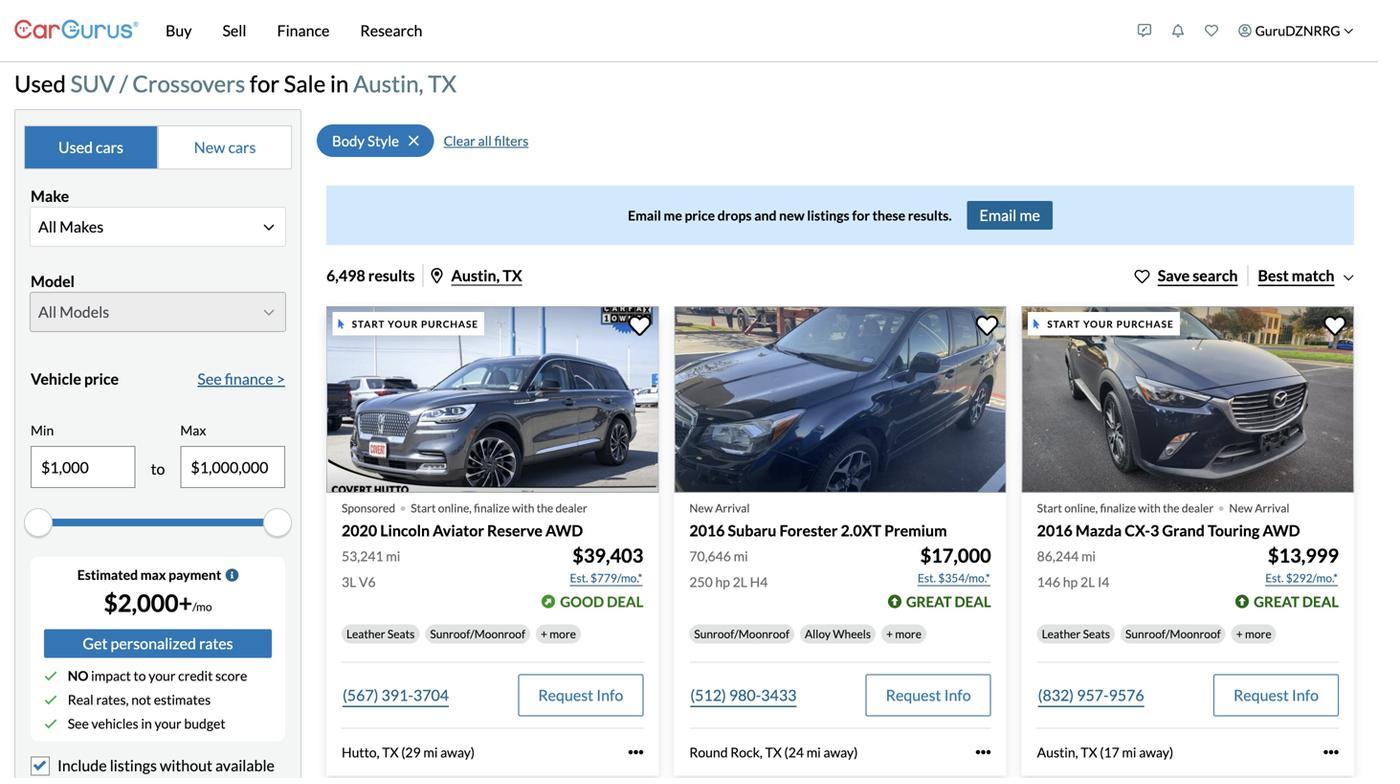 Task type: describe. For each thing, give the bounding box(es) containing it.
buy
[[166, 21, 192, 40]]

sponsored
[[342, 501, 395, 515]]

search
[[1193, 266, 1239, 285]]

great deal for premium
[[907, 593, 992, 610]]

see finance >
[[198, 369, 285, 388]]

cars for new cars
[[228, 138, 256, 156]]

>
[[276, 369, 285, 388]]

+ more for premium
[[887, 627, 922, 641]]

map marker alt image
[[431, 268, 443, 283]]

vehicle
[[31, 369, 81, 388]]

used cars button
[[24, 125, 158, 169]]

(832)
[[1039, 686, 1074, 705]]

round rock, tx (24 mi away)
[[690, 744, 858, 761]]

good deal
[[560, 593, 644, 610]]

request info button for the
[[518, 674, 644, 717]]

premium
[[885, 522, 947, 540]]

clear
[[444, 132, 476, 149]]

2 sunroof/moonroof from the left
[[695, 627, 790, 641]]

research
[[360, 21, 423, 40]]

(832) 957-9576
[[1039, 686, 1145, 705]]

+ more for ·
[[1237, 627, 1272, 641]]

Min text field
[[32, 447, 135, 487]]

the inside start online, finalize with the dealer · new arrival 2016 mazda cx-3 grand touring awd
[[1163, 501, 1180, 515]]

awd inside the sponsored · start online, finalize with the dealer 2020 lincoln aviator reserve awd
[[546, 522, 583, 540]]

$39,403 est. $779/mo.*
[[570, 544, 644, 585]]

include listings without available pricing
[[57, 757, 275, 778]]

info for premium
[[945, 686, 972, 705]]

blue 2016 mazda cx-3 grand touring awd suv / crossover all-wheel drive automatic image
[[1022, 306, 1355, 493]]

crossovers
[[132, 70, 245, 97]]

$39,403
[[573, 544, 644, 567]]

email me price drops and new listings for these results.
[[628, 207, 952, 223]]

vehicle price
[[31, 369, 119, 388]]

austin, for austin, tx
[[451, 266, 500, 285]]

/
[[119, 70, 128, 97]]

research button
[[345, 0, 438, 61]]

impact
[[91, 668, 131, 684]]

hutto,
[[342, 744, 380, 761]]

save search button
[[1135, 264, 1239, 287]]

(512) 980-3433
[[691, 686, 797, 705]]

email for email me
[[980, 206, 1017, 224]]

credit
[[178, 668, 213, 684]]

$13,999
[[1269, 544, 1340, 567]]

1 check image from the top
[[44, 670, 57, 683]]

gurudznrrg button
[[1229, 4, 1364, 57]]

start online, finalize with the dealer · new arrival 2016 mazda cx-3 grand touring awd
[[1038, 489, 1301, 540]]

v6
[[359, 574, 376, 590]]

rates
[[199, 634, 233, 653]]

see finance > link
[[198, 367, 285, 390]]

dealer inside the sponsored · start online, finalize with the dealer 2020 lincoln aviator reserve awd
[[556, 501, 588, 515]]

austin, for austin, tx (17 mi away)
[[1038, 744, 1079, 761]]

listings inside "include listings without available pricing"
[[110, 757, 157, 775]]

(832) 957-9576 button
[[1038, 674, 1146, 717]]

your down estimates
[[155, 716, 182, 732]]

away) for ·
[[441, 744, 475, 761]]

3
[[1151, 522, 1160, 540]]

get personalized rates
[[83, 634, 233, 653]]

and
[[755, 207, 777, 223]]

me for email me price drops and new listings for these results.
[[664, 207, 683, 223]]

request for the
[[538, 686, 594, 705]]

1 horizontal spatial price
[[685, 207, 715, 223]]

away) for online,
[[1140, 744, 1174, 761]]

body
[[332, 132, 365, 149]]

cargurus logo homepage link image
[[14, 3, 139, 58]]

cx-
[[1125, 522, 1151, 540]]

subaru
[[728, 522, 777, 540]]

estimated
[[77, 567, 138, 583]]

wheels
[[833, 627, 871, 641]]

online, inside the sponsored · start online, finalize with the dealer 2020 lincoln aviator reserve awd
[[438, 501, 472, 515]]

9576
[[1109, 686, 1145, 705]]

real
[[68, 692, 94, 708]]

(567) 391-3704 button
[[342, 674, 450, 717]]

3433
[[761, 686, 797, 705]]

these
[[873, 207, 906, 223]]

great for premium
[[907, 593, 952, 610]]

saved cars image
[[1206, 24, 1219, 37]]

not
[[131, 692, 151, 708]]

dealer inside start online, finalize with the dealer · new arrival 2016 mazda cx-3 grand touring awd
[[1182, 501, 1214, 515]]

start your purchase for ·
[[352, 318, 479, 330]]

deal for premium
[[955, 593, 992, 610]]

(24
[[785, 744, 804, 761]]

info circle image
[[225, 569, 239, 582]]

tx up the clear at the top of page
[[428, 70, 457, 97]]

see for see vehicles in your budget
[[68, 716, 89, 732]]

used cars
[[58, 138, 124, 156]]

hp for ·
[[1064, 574, 1078, 590]]

86,244 mi 146 hp 2l i4
[[1038, 548, 1110, 590]]

new cars button
[[158, 125, 292, 169]]

vehicles
[[91, 716, 139, 732]]

clear all filters
[[444, 132, 529, 149]]

hutto, tx (29 mi away)
[[342, 744, 475, 761]]

touring
[[1208, 522, 1260, 540]]

austin, tx
[[451, 266, 522, 285]]

chevron down image
[[1344, 26, 1354, 36]]

finalize inside start online, finalize with the dealer · new arrival 2016 mazda cx-3 grand touring awd
[[1101, 501, 1137, 515]]

+ for ·
[[1237, 627, 1243, 641]]

more for ·
[[1246, 627, 1272, 641]]

awd inside start online, finalize with the dealer · new arrival 2016 mazda cx-3 grand touring awd
[[1263, 522, 1301, 540]]

deal for the
[[607, 593, 644, 610]]

grand
[[1163, 522, 1205, 540]]

est. for premium
[[918, 571, 936, 585]]

new for new cars
[[194, 138, 225, 156]]

used suv / crossovers for sale in austin, tx
[[14, 70, 457, 97]]

hp for premium
[[716, 574, 730, 590]]

i4
[[1098, 574, 1110, 590]]

body style
[[332, 132, 399, 149]]

great deal for ·
[[1254, 593, 1340, 610]]

start right mouse pointer image
[[352, 318, 385, 330]]

(512) 980-3433 button
[[690, 674, 798, 717]]

0 horizontal spatial for
[[250, 70, 280, 97]]

sell button
[[207, 0, 262, 61]]

est. $292/mo.* button
[[1265, 569, 1340, 588]]

round
[[690, 744, 728, 761]]

+ for the
[[541, 627, 548, 641]]

start your purchase for online,
[[1048, 318, 1174, 330]]

mi right (29
[[424, 744, 438, 761]]

(17
[[1100, 744, 1120, 761]]

leather for online,
[[1042, 627, 1081, 641]]

70,646
[[690, 548, 731, 564]]

used for used cars
[[58, 138, 93, 156]]

user icon image
[[1239, 24, 1253, 37]]

tx for austin, tx
[[503, 266, 522, 285]]

Max text field
[[181, 447, 284, 487]]

great for ·
[[1254, 593, 1300, 610]]

lincoln
[[380, 522, 430, 540]]

purchase for ·
[[421, 318, 479, 330]]

6,498
[[327, 266, 366, 285]]

finance
[[225, 369, 273, 388]]

est. $354/mo.* button
[[917, 569, 992, 588]]

est. for the
[[570, 571, 589, 585]]

results.
[[908, 207, 952, 223]]

leather seats for online,
[[1042, 627, 1111, 641]]

sunroof/moonroof for online,
[[1126, 627, 1221, 641]]

tx for austin, tx (17 mi away)
[[1081, 744, 1098, 761]]

2l for ·
[[1081, 574, 1096, 590]]

$354/mo.*
[[939, 571, 991, 585]]

alloy
[[805, 627, 831, 641]]

payment
[[169, 567, 221, 583]]

info for ·
[[1293, 686, 1319, 705]]

info for the
[[597, 686, 624, 705]]

style
[[368, 132, 399, 149]]

used for used suv / crossovers for sale in austin, tx
[[14, 70, 66, 97]]

mi right (24
[[807, 744, 821, 761]]

budget
[[184, 716, 226, 732]]

clear all filters button
[[444, 129, 529, 152]]

email me button
[[968, 201, 1053, 230]]

see vehicles in your budget
[[68, 716, 226, 732]]

$17,000 est. $354/mo.*
[[918, 544, 992, 585]]

results
[[368, 266, 415, 285]]

gray 2020 lincoln aviator reserve awd suv / crossover all-wheel drive automatic image
[[327, 306, 659, 493]]

ellipsis h image for ·
[[1324, 745, 1340, 760]]

6,498 results
[[327, 266, 415, 285]]

$779/mo.*
[[591, 571, 643, 585]]



Task type: vqa. For each thing, say whether or not it's contained in the screenshot.
DEALER in Start online, finalize with the dealer · New Arrival 2016 Mazda CX-3 Grand Touring AWD
yes



Task type: locate. For each thing, give the bounding box(es) containing it.
with inside start online, finalize with the dealer · new arrival 2016 mazda cx-3 grand touring awd
[[1139, 501, 1161, 515]]

2 seats from the left
[[1083, 627, 1111, 641]]

3 more from the left
[[1246, 627, 1272, 641]]

great down est. $354/mo.* button
[[907, 593, 952, 610]]

(29
[[401, 744, 421, 761]]

1 horizontal spatial away)
[[824, 744, 858, 761]]

0 horizontal spatial austin,
[[353, 70, 424, 97]]

ellipsis h image for premium
[[976, 745, 992, 760]]

used inside button
[[58, 138, 93, 156]]

mi
[[386, 548, 401, 564], [734, 548, 748, 564], [1082, 548, 1096, 564], [424, 744, 438, 761], [807, 744, 821, 761], [1123, 744, 1137, 761]]

see left finance
[[198, 369, 222, 388]]

1 finalize from the left
[[474, 501, 510, 515]]

2 hp from the left
[[1064, 574, 1078, 590]]

max
[[141, 567, 166, 583]]

1 horizontal spatial 2l
[[1081, 574, 1096, 590]]

est. inside $39,403 est. $779/mo.*
[[570, 571, 589, 585]]

arrival up subaru
[[715, 501, 750, 515]]

away) right (24
[[824, 744, 858, 761]]

1 request from the left
[[538, 686, 594, 705]]

start inside start online, finalize with the dealer · new arrival 2016 mazda cx-3 grand touring awd
[[1038, 501, 1063, 515]]

0 horizontal spatial leather seats
[[347, 627, 415, 641]]

deal down the $292/mo.*
[[1303, 593, 1340, 610]]

1 horizontal spatial info
[[945, 686, 972, 705]]

0 vertical spatial see
[[198, 369, 222, 388]]

1 horizontal spatial listings
[[808, 207, 850, 223]]

me for email me
[[1020, 206, 1041, 224]]

more right wheels
[[896, 627, 922, 641]]

1 hp from the left
[[716, 574, 730, 590]]

$2,000+ /mo
[[104, 589, 212, 618]]

1 horizontal spatial me
[[1020, 206, 1041, 224]]

0 vertical spatial price
[[685, 207, 715, 223]]

3 deal from the left
[[1303, 593, 1340, 610]]

+ more down good
[[541, 627, 576, 641]]

for left sale
[[250, 70, 280, 97]]

more down good
[[550, 627, 576, 641]]

to up real rates, not estimates on the left bottom of page
[[134, 668, 146, 684]]

2016 inside 'new arrival 2016 subaru forester 2.0xt premium'
[[690, 522, 725, 540]]

2016
[[690, 522, 725, 540], [1038, 522, 1073, 540]]

austin, left (17
[[1038, 744, 1079, 761]]

purchase down save
[[1117, 318, 1174, 330]]

1 the from the left
[[537, 501, 554, 515]]

include
[[57, 757, 107, 775]]

email for email me price drops and new listings for these results.
[[628, 207, 661, 223]]

in
[[330, 70, 349, 97], [141, 716, 152, 732]]

to
[[151, 460, 165, 478], [134, 668, 146, 684]]

1 vertical spatial to
[[134, 668, 146, 684]]

0 horizontal spatial to
[[134, 668, 146, 684]]

deal
[[607, 593, 644, 610], [955, 593, 992, 610], [1303, 593, 1340, 610]]

austin,
[[353, 70, 424, 97], [451, 266, 500, 285], [1038, 744, 1079, 761]]

1 arrival from the left
[[715, 501, 750, 515]]

mi down 'lincoln'
[[386, 548, 401, 564]]

sunroof/moonroof up 9576 at the right of the page
[[1126, 627, 1221, 641]]

· inside the sponsored · start online, finalize with the dealer 2020 lincoln aviator reserve awd
[[399, 489, 407, 524]]

1 leather seats from the left
[[347, 627, 415, 641]]

2l for premium
[[733, 574, 748, 590]]

3 request info button from the left
[[1214, 674, 1340, 717]]

1 horizontal spatial purchase
[[1117, 318, 1174, 330]]

used up make
[[58, 138, 93, 156]]

2 great from the left
[[1254, 593, 1300, 610]]

mouse pointer image
[[1034, 319, 1040, 329]]

new inside 'new arrival 2016 subaru forester 2.0xt premium'
[[690, 501, 713, 515]]

great deal down est. $354/mo.* button
[[907, 593, 992, 610]]

away)
[[441, 744, 475, 761], [824, 744, 858, 761], [1140, 744, 1174, 761]]

purchase for online,
[[1117, 318, 1174, 330]]

0 vertical spatial check image
[[44, 670, 57, 683]]

without
[[160, 757, 213, 775]]

online, up mazda
[[1065, 501, 1098, 515]]

1 info from the left
[[597, 686, 624, 705]]

0 horizontal spatial see
[[68, 716, 89, 732]]

request for ·
[[1234, 686, 1290, 705]]

2 leather seats from the left
[[1042, 627, 1111, 641]]

deal for ·
[[1303, 593, 1340, 610]]

cars down /
[[96, 138, 124, 156]]

request info for ·
[[1234, 686, 1319, 705]]

2 horizontal spatial info
[[1293, 686, 1319, 705]]

2 horizontal spatial est.
[[1266, 571, 1284, 585]]

1 horizontal spatial great
[[1254, 593, 1300, 610]]

1 great deal from the left
[[907, 593, 992, 610]]

cars
[[96, 138, 124, 156], [228, 138, 256, 156]]

cars down used suv / crossovers for sale in austin, tx
[[228, 138, 256, 156]]

times image
[[409, 132, 419, 149]]

great down est. $292/mo.* button
[[1254, 593, 1300, 610]]

est. for ·
[[1266, 571, 1284, 585]]

2 arrival from the left
[[1256, 501, 1290, 515]]

2016 up "70,646" in the bottom right of the page
[[690, 522, 725, 540]]

0 vertical spatial listings
[[808, 207, 850, 223]]

leather seats down v6
[[347, 627, 415, 641]]

gurudznrrg menu
[[1129, 4, 1364, 57]]

2 dealer from the left
[[1182, 501, 1214, 515]]

2 request info from the left
[[886, 686, 972, 705]]

2 leather from the left
[[1042, 627, 1081, 641]]

start your purchase
[[352, 318, 479, 330], [1048, 318, 1174, 330]]

1 horizontal spatial finalize
[[1101, 501, 1137, 515]]

purchase down the map marker alt image
[[421, 318, 479, 330]]

1 vertical spatial listings
[[110, 757, 157, 775]]

max
[[180, 422, 206, 438]]

+ more right wheels
[[887, 627, 922, 641]]

awd up $13,999
[[1263, 522, 1301, 540]]

0 horizontal spatial info
[[597, 686, 624, 705]]

cars for used cars
[[96, 138, 124, 156]]

2 away) from the left
[[824, 744, 858, 761]]

purchase
[[421, 318, 479, 330], [1117, 318, 1174, 330]]

awd
[[546, 522, 583, 540], [1263, 522, 1301, 540]]

austin, down research popup button in the top of the page
[[353, 70, 424, 97]]

check image
[[44, 670, 57, 683], [44, 694, 57, 707]]

mi inside 86,244 mi 146 hp 2l i4
[[1082, 548, 1096, 564]]

3 + more from the left
[[1237, 627, 1272, 641]]

0 horizontal spatial email
[[628, 207, 661, 223]]

sponsored · start online, finalize with the dealer 2020 lincoln aviator reserve awd
[[342, 489, 588, 540]]

0 horizontal spatial great
[[907, 593, 952, 610]]

2 horizontal spatial request info
[[1234, 686, 1319, 705]]

1 with from the left
[[512, 501, 535, 515]]

the inside the sponsored · start online, finalize with the dealer 2020 lincoln aviator reserve awd
[[537, 501, 554, 515]]

1 horizontal spatial request
[[886, 686, 942, 705]]

1 request info from the left
[[538, 686, 624, 705]]

start your purchase right mouse pointer icon
[[1048, 318, 1174, 330]]

away) right (17
[[1140, 744, 1174, 761]]

1 vertical spatial in
[[141, 716, 152, 732]]

2 deal from the left
[[955, 593, 992, 610]]

1 ellipsis h image from the left
[[976, 745, 992, 760]]

2 est. from the left
[[918, 571, 936, 585]]

(567)
[[343, 686, 379, 705]]

seats for ·
[[388, 627, 415, 641]]

leather seats for ·
[[347, 627, 415, 641]]

see for see finance >
[[198, 369, 222, 388]]

new inside button
[[194, 138, 225, 156]]

price right vehicle on the top
[[84, 369, 119, 388]]

ellipsis h image
[[976, 745, 992, 760], [1324, 745, 1340, 760]]

save
[[1158, 266, 1190, 285]]

to left max text box
[[151, 460, 165, 478]]

1 horizontal spatial austin,
[[451, 266, 500, 285]]

start right mouse pointer icon
[[1048, 318, 1081, 330]]

mi inside 53,241 mi 3l v6
[[386, 548, 401, 564]]

your down results
[[388, 318, 419, 330]]

save search
[[1158, 266, 1239, 285]]

1 horizontal spatial awd
[[1263, 522, 1301, 540]]

request info for premium
[[886, 686, 972, 705]]

alloy wheels
[[805, 627, 871, 641]]

price left drops
[[685, 207, 715, 223]]

1 horizontal spatial in
[[330, 70, 349, 97]]

1 horizontal spatial + more
[[887, 627, 922, 641]]

2 ellipsis h image from the left
[[1324, 745, 1340, 760]]

open notifications image
[[1172, 24, 1186, 37]]

hp
[[716, 574, 730, 590], [1064, 574, 1078, 590]]

see down real
[[68, 716, 89, 732]]

1 + more from the left
[[541, 627, 576, 641]]

2 start your purchase from the left
[[1048, 318, 1174, 330]]

1 start your purchase from the left
[[352, 318, 479, 330]]

seats for online,
[[1083, 627, 1111, 641]]

3 info from the left
[[1293, 686, 1319, 705]]

0 horizontal spatial + more
[[541, 627, 576, 641]]

available
[[215, 757, 275, 775]]

0 horizontal spatial the
[[537, 501, 554, 515]]

0 horizontal spatial in
[[141, 716, 152, 732]]

1 horizontal spatial est.
[[918, 571, 936, 585]]

0 horizontal spatial me
[[664, 207, 683, 223]]

ellipsis h image
[[628, 745, 644, 760]]

1 2l from the left
[[733, 574, 748, 590]]

1 + from the left
[[541, 627, 548, 641]]

2 horizontal spatial +
[[1237, 627, 1243, 641]]

aviator
[[433, 522, 484, 540]]

+ more down est. $292/mo.* button
[[1237, 627, 1272, 641]]

0 horizontal spatial away)
[[441, 744, 475, 761]]

pricing
[[57, 775, 103, 778]]

1 2016 from the left
[[690, 522, 725, 540]]

2 more from the left
[[896, 627, 922, 641]]

1 horizontal spatial request info
[[886, 686, 972, 705]]

+ more for the
[[541, 627, 576, 641]]

53,241 mi 3l v6
[[342, 548, 401, 590]]

finance button
[[262, 0, 345, 61]]

3 sunroof/moonroof from the left
[[1126, 627, 1221, 641]]

1 deal from the left
[[607, 593, 644, 610]]

2 info from the left
[[945, 686, 972, 705]]

email inside button
[[980, 206, 1017, 224]]

gurudznrrg menu item
[[1229, 4, 1364, 57]]

mi down mazda
[[1082, 548, 1096, 564]]

$13,999 est. $292/mo.*
[[1266, 544, 1340, 585]]

more down est. $292/mo.* button
[[1246, 627, 1272, 641]]

2 horizontal spatial more
[[1246, 627, 1272, 641]]

in right sale
[[330, 70, 349, 97]]

2 horizontal spatial deal
[[1303, 593, 1340, 610]]

0 horizontal spatial deal
[[607, 593, 644, 610]]

h4
[[750, 574, 768, 590]]

1 horizontal spatial online,
[[1065, 501, 1098, 515]]

add a car review image
[[1139, 24, 1152, 37]]

0 horizontal spatial request info
[[538, 686, 624, 705]]

0 horizontal spatial great deal
[[907, 593, 992, 610]]

start your purchase down the map marker alt image
[[352, 318, 479, 330]]

tx for hutto, tx (29 mi away)
[[382, 744, 399, 761]]

· inside start online, finalize with the dealer · new arrival 2016 mazda cx-3 grand touring awd
[[1218, 489, 1226, 524]]

request info for the
[[538, 686, 624, 705]]

1 seats from the left
[[388, 627, 415, 641]]

3 request from the left
[[1234, 686, 1290, 705]]

3 + from the left
[[1237, 627, 1243, 641]]

real rates, not estimates
[[68, 692, 211, 708]]

391-
[[382, 686, 414, 705]]

gurudznrrg
[[1256, 23, 1341, 39]]

est. down $17,000
[[918, 571, 936, 585]]

your right mouse pointer icon
[[1084, 318, 1114, 330]]

mi down subaru
[[734, 548, 748, 564]]

1 horizontal spatial dealer
[[1182, 501, 1214, 515]]

est. down $13,999
[[1266, 571, 1284, 585]]

0 horizontal spatial price
[[84, 369, 119, 388]]

finalize inside the sponsored · start online, finalize with the dealer 2020 lincoln aviator reserve awd
[[474, 501, 510, 515]]

70,646 mi 250 hp 2l h4
[[690, 548, 768, 590]]

2 2l from the left
[[1081, 574, 1096, 590]]

check image left no
[[44, 670, 57, 683]]

1 horizontal spatial request info button
[[866, 674, 992, 717]]

0 horizontal spatial 2016
[[690, 522, 725, 540]]

1 horizontal spatial leather
[[1042, 627, 1081, 641]]

menu bar
[[139, 0, 1129, 61]]

see
[[198, 369, 222, 388], [68, 716, 89, 732]]

2l inside 86,244 mi 146 hp 2l i4
[[1081, 574, 1096, 590]]

1 horizontal spatial 2016
[[1038, 522, 1073, 540]]

1 purchase from the left
[[421, 318, 479, 330]]

1 vertical spatial see
[[68, 716, 89, 732]]

info
[[597, 686, 624, 705], [945, 686, 972, 705], [1293, 686, 1319, 705]]

arrival up touring
[[1256, 501, 1290, 515]]

new down 'crossovers'
[[194, 138, 225, 156]]

suv
[[70, 70, 115, 97]]

mi inside the 70,646 mi 250 hp 2l h4
[[734, 548, 748, 564]]

2l
[[733, 574, 748, 590], [1081, 574, 1096, 590]]

1 online, from the left
[[438, 501, 472, 515]]

0 horizontal spatial seats
[[388, 627, 415, 641]]

0 horizontal spatial arrival
[[715, 501, 750, 515]]

0 horizontal spatial 2l
[[733, 574, 748, 590]]

online, up aviator
[[438, 501, 472, 515]]

0 horizontal spatial ellipsis h image
[[976, 745, 992, 760]]

53,241
[[342, 548, 384, 564]]

1 horizontal spatial ellipsis h image
[[1324, 745, 1340, 760]]

dealer up "grand"
[[1182, 501, 1214, 515]]

online, inside start online, finalize with the dealer · new arrival 2016 mazda cx-3 grand touring awd
[[1065, 501, 1098, 515]]

more for premium
[[896, 627, 922, 641]]

request info button
[[518, 674, 644, 717], [866, 674, 992, 717], [1214, 674, 1340, 717]]

0 horizontal spatial dealer
[[556, 501, 588, 515]]

listings right the new
[[808, 207, 850, 223]]

0 horizontal spatial hp
[[716, 574, 730, 590]]

great deal
[[907, 593, 992, 610], [1254, 593, 1340, 610]]

with inside the sponsored · start online, finalize with the dealer 2020 lincoln aviator reserve awd
[[512, 501, 535, 515]]

2 horizontal spatial sunroof/moonroof
[[1126, 627, 1221, 641]]

0 horizontal spatial ·
[[399, 489, 407, 524]]

the up reserve
[[537, 501, 554, 515]]

1 horizontal spatial arrival
[[1256, 501, 1290, 515]]

1 horizontal spatial hp
[[1064, 574, 1078, 590]]

0 horizontal spatial with
[[512, 501, 535, 515]]

2.0xt
[[841, 522, 882, 540]]

1 great from the left
[[907, 593, 952, 610]]

more for the
[[550, 627, 576, 641]]

1 horizontal spatial leather seats
[[1042, 627, 1111, 641]]

the
[[537, 501, 554, 515], [1163, 501, 1180, 515]]

· right "grand"
[[1218, 489, 1226, 524]]

deal down $354/mo.*
[[955, 593, 992, 610]]

0 vertical spatial to
[[151, 460, 165, 478]]

980-
[[729, 686, 761, 705]]

0 horizontal spatial request info button
[[518, 674, 644, 717]]

with up reserve
[[512, 501, 535, 515]]

1 horizontal spatial sunroof/moonroof
[[695, 627, 790, 641]]

austin, right the map marker alt image
[[451, 266, 500, 285]]

price
[[685, 207, 715, 223], [84, 369, 119, 388]]

awd right reserve
[[546, 522, 583, 540]]

est. inside $13,999 est. $292/mo.*
[[1266, 571, 1284, 585]]

hp right "250"
[[716, 574, 730, 590]]

2 cars from the left
[[228, 138, 256, 156]]

the up "grand"
[[1163, 501, 1180, 515]]

start up 86,244
[[1038, 501, 1063, 515]]

arrival inside 'new arrival 2016 subaru forester 2.0xt premium'
[[715, 501, 750, 515]]

austin, tx button
[[431, 266, 522, 285]]

0 vertical spatial for
[[250, 70, 280, 97]]

1 horizontal spatial start your purchase
[[1048, 318, 1174, 330]]

2 with from the left
[[1139, 501, 1161, 515]]

1 sunroof/moonroof from the left
[[430, 627, 526, 641]]

hp right the 146
[[1064, 574, 1078, 590]]

finalize up reserve
[[474, 501, 510, 515]]

leather down the 146
[[1042, 627, 1081, 641]]

finalize up mazda
[[1101, 501, 1137, 515]]

1 horizontal spatial seats
[[1083, 627, 1111, 641]]

your up estimates
[[149, 668, 176, 684]]

sunroof/moonroof
[[430, 627, 526, 641], [695, 627, 790, 641], [1126, 627, 1221, 641]]

hp inside the 70,646 mi 250 hp 2l h4
[[716, 574, 730, 590]]

no
[[68, 668, 89, 684]]

2 + from the left
[[887, 627, 893, 641]]

email left drops
[[628, 207, 661, 223]]

start up 'lincoln'
[[411, 501, 436, 515]]

tx left (24
[[766, 744, 782, 761]]

used left suv
[[14, 70, 66, 97]]

get personalized rates button
[[44, 630, 272, 658]]

seats down i4
[[1083, 627, 1111, 641]]

1 horizontal spatial to
[[151, 460, 165, 478]]

1 horizontal spatial for
[[852, 207, 870, 223]]

in down not
[[141, 716, 152, 732]]

0 horizontal spatial sunroof/moonroof
[[430, 627, 526, 641]]

1 vertical spatial austin,
[[451, 266, 500, 285]]

start inside the sponsored · start online, finalize with the dealer 2020 lincoln aviator reserve awd
[[411, 501, 436, 515]]

request for premium
[[886, 686, 942, 705]]

leather seats down the 146
[[1042, 627, 1111, 641]]

arrival
[[715, 501, 750, 515], [1256, 501, 1290, 515]]

1 est. from the left
[[570, 571, 589, 585]]

arrival inside start online, finalize with the dealer · new arrival 2016 mazda cx-3 grand touring awd
[[1256, 501, 1290, 515]]

1 horizontal spatial cars
[[228, 138, 256, 156]]

2016 up 86,244
[[1038, 522, 1073, 540]]

1 horizontal spatial deal
[[955, 593, 992, 610]]

2 · from the left
[[1218, 489, 1226, 524]]

dealer
[[556, 501, 588, 515], [1182, 501, 1214, 515]]

seats up 391-
[[388, 627, 415, 641]]

new up touring
[[1230, 501, 1253, 515]]

(567) 391-3704
[[343, 686, 449, 705]]

· right sponsored
[[399, 489, 407, 524]]

new inside start online, finalize with the dealer · new arrival 2016 mazda cx-3 grand touring awd
[[1230, 501, 1253, 515]]

+ more
[[541, 627, 576, 641], [887, 627, 922, 641], [1237, 627, 1272, 641]]

2 request info button from the left
[[866, 674, 992, 717]]

leather down v6
[[347, 627, 385, 641]]

2 request from the left
[[886, 686, 942, 705]]

2l left h4
[[733, 574, 748, 590]]

leather for ·
[[347, 627, 385, 641]]

0 vertical spatial in
[[330, 70, 349, 97]]

request info button for premium
[[866, 674, 992, 717]]

1 horizontal spatial see
[[198, 369, 222, 388]]

great deal down est. $292/mo.* button
[[1254, 593, 1340, 610]]

3 away) from the left
[[1140, 744, 1174, 761]]

2020
[[342, 522, 377, 540]]

austin, tx (17 mi away)
[[1038, 744, 1174, 761]]

0 horizontal spatial +
[[541, 627, 548, 641]]

0 horizontal spatial new
[[194, 138, 225, 156]]

2 horizontal spatial + more
[[1237, 627, 1272, 641]]

0 horizontal spatial finalize
[[474, 501, 510, 515]]

2 online, from the left
[[1065, 501, 1098, 515]]

2 horizontal spatial new
[[1230, 501, 1253, 515]]

2 horizontal spatial request info button
[[1214, 674, 1340, 717]]

2l inside the 70,646 mi 250 hp 2l h4
[[733, 574, 748, 590]]

1 away) from the left
[[441, 744, 475, 761]]

crystal black silica 2016 subaru forester 2.0xt premium suv / crossover all-wheel drive continuously variable transmission image
[[674, 306, 1007, 493]]

mi right (17
[[1123, 744, 1137, 761]]

est. up good
[[570, 571, 589, 585]]

with
[[512, 501, 535, 515], [1139, 501, 1161, 515]]

1 request info button from the left
[[518, 674, 644, 717]]

hp inside 86,244 mi 146 hp 2l i4
[[1064, 574, 1078, 590]]

(512)
[[691, 686, 727, 705]]

2 finalize from the left
[[1101, 501, 1137, 515]]

1 horizontal spatial ·
[[1218, 489, 1226, 524]]

listings down the see vehicles in your budget
[[110, 757, 157, 775]]

1 awd from the left
[[546, 522, 583, 540]]

2016 inside start online, finalize with the dealer · new arrival 2016 mazda cx-3 grand touring awd
[[1038, 522, 1073, 540]]

your
[[388, 318, 419, 330], [1084, 318, 1114, 330], [149, 668, 176, 684], [155, 716, 182, 732]]

me inside button
[[1020, 206, 1041, 224]]

1 vertical spatial used
[[58, 138, 93, 156]]

1 vertical spatial check image
[[44, 694, 57, 707]]

sunroof/moonroof down h4
[[695, 627, 790, 641]]

$292/mo.*
[[1287, 571, 1339, 585]]

0 vertical spatial austin,
[[353, 70, 424, 97]]

0 horizontal spatial leather
[[347, 627, 385, 641]]

min
[[31, 422, 54, 438]]

1 horizontal spatial with
[[1139, 501, 1161, 515]]

2 the from the left
[[1163, 501, 1180, 515]]

forester
[[780, 522, 838, 540]]

0 horizontal spatial more
[[550, 627, 576, 641]]

away) right (29
[[441, 744, 475, 761]]

1 dealer from the left
[[556, 501, 588, 515]]

250
[[690, 574, 713, 590]]

menu bar containing buy
[[139, 0, 1129, 61]]

mouse pointer image
[[338, 319, 344, 329]]

check image up check icon
[[44, 694, 57, 707]]

request info button for ·
[[1214, 674, 1340, 717]]

0 vertical spatial used
[[14, 70, 66, 97]]

2 check image from the top
[[44, 694, 57, 707]]

buy button
[[150, 0, 207, 61]]

0 horizontal spatial listings
[[110, 757, 157, 775]]

sunroof/moonroof up 3704
[[430, 627, 526, 641]]

sunroof/moonroof for ·
[[430, 627, 526, 641]]

for left these
[[852, 207, 870, 223]]

2 vertical spatial austin,
[[1038, 744, 1079, 761]]

1 horizontal spatial the
[[1163, 501, 1180, 515]]

1 more from the left
[[550, 627, 576, 641]]

0 horizontal spatial request
[[538, 686, 594, 705]]

tx left (29
[[382, 744, 399, 761]]

1 leather from the left
[[347, 627, 385, 641]]

2 great deal from the left
[[1254, 593, 1340, 610]]

86,244
[[1038, 548, 1079, 564]]

2 + more from the left
[[887, 627, 922, 641]]

2 2016 from the left
[[1038, 522, 1073, 540]]

deal down $779/mo.*
[[607, 593, 644, 610]]

check image
[[44, 718, 57, 731]]

est. inside $17,000 est. $354/mo.*
[[918, 571, 936, 585]]

1 cars from the left
[[96, 138, 124, 156]]

tx left (17
[[1081, 744, 1098, 761]]

dealer up $39,403
[[556, 501, 588, 515]]

no impact to your credit score
[[68, 668, 247, 684]]

with up 3
[[1139, 501, 1161, 515]]

body style button
[[317, 124, 434, 157]]

get
[[83, 634, 108, 653]]

est. $779/mo.* button
[[569, 569, 644, 588]]

1 vertical spatial for
[[852, 207, 870, 223]]

3 request info from the left
[[1234, 686, 1319, 705]]

1 · from the left
[[399, 489, 407, 524]]

start
[[352, 318, 385, 330], [1048, 318, 1081, 330], [411, 501, 436, 515], [1038, 501, 1063, 515]]

tx right the map marker alt image
[[503, 266, 522, 285]]

2l left i4
[[1081, 574, 1096, 590]]

new for new arrival 2016 subaru forester 2.0xt premium
[[690, 501, 713, 515]]

3 est. from the left
[[1266, 571, 1284, 585]]

2 horizontal spatial away)
[[1140, 744, 1174, 761]]

2 purchase from the left
[[1117, 318, 1174, 330]]

new up "70,646" in the bottom right of the page
[[690, 501, 713, 515]]

+ for premium
[[887, 627, 893, 641]]

146
[[1038, 574, 1061, 590]]

email right results.
[[980, 206, 1017, 224]]

2 awd from the left
[[1263, 522, 1301, 540]]



